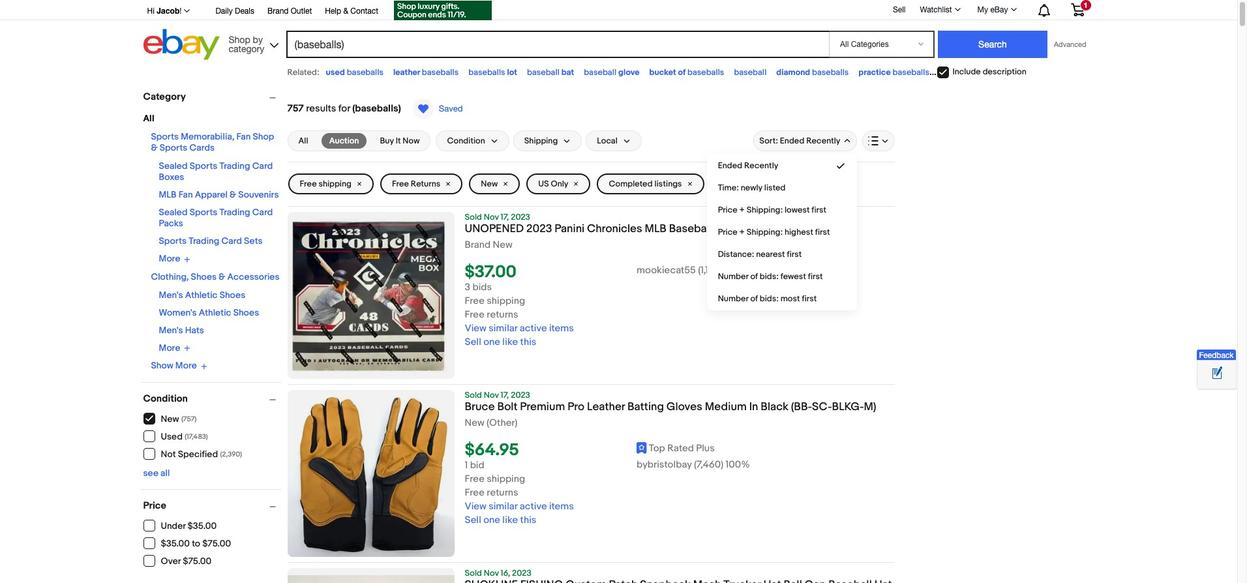 Task type: describe. For each thing, give the bounding box(es) containing it.
listing options selector. list view selected. image
[[868, 136, 889, 146]]

sell inside bybristolbay (7,460) 100% free shipping free returns view similar active items sell one like this
[[465, 514, 481, 527]]

0 vertical spatial athletic
[[185, 289, 218, 300]]

condition for leftmost condition dropdown button
[[143, 392, 188, 405]]

757 results for (baseballs)
[[287, 102, 401, 115]]

completed
[[609, 179, 653, 189]]

1 vertical spatial recently
[[745, 161, 779, 171]]

bruce bolt premium pro leather batting gloves medium in black (bb-sc-blkg-m) link
[[465, 401, 895, 418]]

local button
[[586, 131, 642, 151]]

rawlings
[[940, 67, 971, 78]]

returns inside bybristolbay (7,460) 100% free shipping free returns view similar active items sell one like this
[[487, 487, 519, 499]]

& inside the account navigation
[[344, 7, 348, 16]]

100%
[[726, 459, 750, 471]]

0 vertical spatial shoes
[[191, 271, 217, 282]]

sold for sold listings
[[723, 179, 740, 189]]

panini
[[555, 223, 585, 236]]

batting
[[628, 401, 664, 414]]

gloves
[[667, 401, 703, 414]]

mlb inside "sealed sports trading card boxes mlb fan apparel & souvenirs sealed sports trading card packs sports trading card sets"
[[159, 189, 177, 200]]

$35.00 inside under $35.00 "link"
[[188, 521, 217, 532]]

& inside sports memorabilia, fan shop & sports cards
[[151, 142, 158, 153]]

3 baseballs from the left
[[469, 67, 505, 78]]

trading down sports memorabilia, fan shop & sports cards
[[220, 161, 250, 172]]

unopened 2023 panini chronicles mlb baseball trading cards mega box heading
[[465, 223, 840, 236]]

2 sealed from the top
[[159, 207, 188, 218]]

baseball for bat
[[527, 67, 560, 78]]

shipping: for lowest
[[747, 205, 783, 215]]

of for number of bids: most first
[[751, 294, 758, 304]]

unopened 2023 panini chronicles mlb baseball trading cards mega box image
[[287, 212, 454, 379]]

fan inside sports memorabilia, fan shop & sports cards
[[237, 131, 251, 142]]

now
[[403, 136, 420, 146]]

1 vertical spatial more
[[159, 342, 180, 354]]

1 vertical spatial shoes
[[220, 289, 245, 300]]

fan inside "sealed sports trading card boxes mlb fan apparel & souvenirs sealed sports trading card packs sports trading card sets"
[[179, 189, 193, 200]]

more inside button
[[175, 360, 197, 371]]

us only link
[[527, 174, 591, 194]]

sell inside the mookiecat55 (1,192) 98.8% 3 bids free shipping free returns view similar active items sell one like this
[[465, 336, 481, 349]]

sports up boxes in the left top of the page
[[160, 142, 187, 153]]

men's athletic shoes link
[[159, 289, 245, 300]]

first for fewest
[[808, 271, 823, 282]]

recently inside dropdown button
[[807, 136, 841, 146]]

2 vertical spatial shoes
[[233, 307, 259, 318]]

bybristolbay
[[637, 459, 692, 471]]

1 sealed from the top
[[159, 161, 188, 172]]

free shipping link
[[288, 174, 374, 194]]

one inside bybristolbay (7,460) 100% free shipping free returns view similar active items sell one like this
[[484, 514, 500, 527]]

distance:
[[718, 249, 755, 260]]

bid
[[470, 459, 485, 472]]

shipping inside bybristolbay (7,460) 100% free shipping free returns view similar active items sell one like this
[[487, 473, 525, 486]]

jacob
[[157, 6, 180, 16]]

(bb-
[[791, 401, 812, 414]]

used
[[326, 67, 345, 78]]

number of bids: fewest first link
[[708, 266, 856, 288]]

baseball
[[669, 223, 713, 236]]

souvenirs
[[238, 189, 279, 200]]

daily deals
[[216, 7, 254, 16]]

mlb fan apparel & souvenirs link
[[159, 189, 279, 200]]

hi jacob !
[[147, 6, 182, 16]]

us only
[[538, 179, 569, 189]]

new inside sold  nov 17, 2023 bruce bolt premium pro leather batting gloves medium in black (bb-sc-blkg-m) new (other)
[[465, 417, 485, 429]]

1 vertical spatial $75.00
[[183, 556, 212, 567]]

number of bids: most first
[[718, 294, 817, 304]]

1 link
[[1063, 0, 1093, 19]]

show more button
[[151, 360, 207, 372]]

bids: for most
[[760, 294, 779, 304]]

ended inside dropdown button
[[780, 136, 805, 146]]

$37.00
[[465, 262, 517, 283]]

mega
[[789, 223, 818, 236]]

this inside the mookiecat55 (1,192) 98.8% 3 bids free shipping free returns view similar active items sell one like this
[[520, 336, 537, 349]]

mookiecat55 (1,192) 98.8% 3 bids free shipping free returns view similar active items sell one like this
[[465, 264, 753, 349]]

clothing,
[[151, 271, 189, 282]]

show more
[[151, 360, 197, 371]]

brand outlet
[[268, 7, 312, 16]]

unopened
[[465, 223, 524, 236]]

1 vertical spatial ended
[[718, 161, 743, 171]]

sports down category
[[151, 131, 179, 142]]

free returns link
[[380, 174, 463, 194]]

baseballs for rawlings baseballs
[[973, 67, 1010, 78]]

unopened 2023 panini chronicles mlb baseball trading cards mega box link
[[465, 223, 895, 239]]

practice
[[859, 67, 891, 78]]

baseballs for diamond baseballs
[[812, 67, 849, 78]]

1 bid
[[465, 459, 485, 472]]

price + shipping: highest first
[[718, 227, 830, 238]]

of for bucket of baseballs
[[678, 67, 686, 78]]

number for number of bids: most first
[[718, 294, 749, 304]]

new inside sold  nov 17, 2023 unopened 2023 panini chronicles mlb baseball trading cards mega box brand new
[[493, 239, 513, 251]]

& inside "sealed sports trading card boxes mlb fan apparel & souvenirs sealed sports trading card packs sports trading card sets"
[[230, 189, 236, 200]]

trading inside sold  nov 17, 2023 unopened 2023 panini chronicles mlb baseball trading cards mega box brand new
[[715, 223, 753, 236]]

daily deals link
[[216, 5, 254, 19]]

us
[[538, 179, 549, 189]]

sports down packs
[[159, 236, 187, 247]]

diamond
[[777, 67, 811, 78]]

help & contact
[[325, 7, 378, 16]]

results
[[306, 102, 336, 115]]

my ebay
[[978, 5, 1008, 14]]

$35.00 inside $35.00 to $75.00 link
[[161, 538, 190, 549]]

category
[[229, 43, 264, 54]]

2 vertical spatial card
[[221, 236, 242, 247]]

buy
[[380, 136, 394, 146]]

apparel
[[195, 189, 228, 200]]

top rated plus image
[[637, 442, 647, 454]]

2 more button from the top
[[159, 342, 191, 354]]

baseballs lot
[[469, 67, 517, 78]]

account navigation
[[140, 0, 1095, 22]]

4 baseballs from the left
[[688, 67, 725, 78]]

plus
[[696, 443, 715, 455]]

1 view similar active items link from the top
[[465, 322, 574, 335]]

of for number of bids: fewest first
[[751, 271, 758, 282]]

see all
[[143, 468, 170, 479]]

this inside bybristolbay (7,460) 100% free shipping free returns view similar active items sell one like this
[[520, 514, 537, 527]]

condition for the top condition dropdown button
[[447, 136, 485, 146]]

free returns
[[392, 179, 441, 189]]

trading down sealed sports trading card packs link
[[189, 236, 219, 247]]

baseball bat
[[527, 67, 574, 78]]

sports down sports memorabilia, fan shop & sports cards
[[190, 161, 217, 172]]

& up men's athletic shoes link at left
[[219, 271, 225, 282]]

show
[[151, 360, 173, 371]]

memorabilia,
[[181, 131, 235, 142]]

1 for 1
[[1084, 1, 1088, 9]]

ebay
[[991, 5, 1008, 14]]

main content containing $37.00
[[287, 85, 895, 583]]

sold for sold  nov 17, 2023 unopened 2023 panini chronicles mlb baseball trading cards mega box brand new
[[465, 212, 482, 223]]

none submit inside shop by category banner
[[938, 31, 1048, 58]]

shop by category banner
[[140, 0, 1095, 63]]

help & contact link
[[325, 5, 378, 19]]

new inside "link"
[[481, 179, 498, 189]]

sold  nov 17, 2023 unopened 2023 panini chronicles mlb baseball trading cards mega box brand new
[[465, 212, 840, 251]]

sort: ended recently
[[760, 136, 841, 146]]

not
[[161, 449, 176, 460]]

2023 for sold  nov 16, 2023
[[512, 568, 532, 579]]

new (757)
[[161, 414, 197, 425]]

price + shipping: lowest first
[[718, 205, 827, 215]]

baseballs for leather baseballs
[[422, 67, 459, 78]]

cards inside sports memorabilia, fan shop & sports cards
[[190, 142, 215, 153]]

practice baseballs
[[859, 67, 930, 78]]

1 men's from the top
[[159, 289, 183, 300]]

time:
[[718, 183, 739, 193]]

items inside bybristolbay (7,460) 100% free shipping free returns view similar active items sell one like this
[[549, 501, 574, 513]]

slickline fishing custom patch snapback mesh trucker hat ball cap baseball hat image
[[287, 576, 454, 583]]

(7,460)
[[694, 459, 724, 471]]

mlb inside sold  nov 17, 2023 unopened 2023 panini chronicles mlb baseball trading cards mega box brand new
[[645, 223, 667, 236]]

rawlings baseballs
[[940, 67, 1010, 78]]

sealed sports trading card boxes mlb fan apparel & souvenirs sealed sports trading card packs sports trading card sets
[[159, 161, 279, 247]]

distance: nearest first
[[718, 249, 802, 260]]

$64.95
[[465, 441, 519, 461]]

3 nov from the top
[[484, 568, 499, 579]]

ended recently
[[718, 161, 779, 171]]

outlet
[[291, 7, 312, 16]]

17, for $37.00
[[501, 212, 509, 223]]

price for price + shipping: highest first
[[718, 227, 738, 238]]

shop by category button
[[223, 29, 282, 57]]

leather
[[587, 401, 625, 414]]

over $75.00
[[161, 556, 212, 567]]

price + shipping: highest first link
[[708, 221, 856, 243]]

trading down mlb fan apparel & souvenirs link
[[220, 207, 250, 218]]

16,
[[501, 568, 510, 579]]

black
[[761, 401, 789, 414]]

see
[[143, 468, 159, 479]]

new link
[[469, 174, 520, 194]]

view inside the mookiecat55 (1,192) 98.8% 3 bids free shipping free returns view similar active items sell one like this
[[465, 322, 487, 335]]

watchlist link
[[913, 2, 967, 18]]



Task type: locate. For each thing, give the bounding box(es) containing it.
0 horizontal spatial ended
[[718, 161, 743, 171]]

bolt
[[497, 401, 518, 414]]

+ down newly at top right
[[740, 205, 745, 215]]

more button up "show more"
[[159, 342, 191, 354]]

0 vertical spatial bids:
[[760, 271, 779, 282]]

None submit
[[938, 31, 1048, 58]]

+ for price + shipping: lowest first
[[740, 205, 745, 215]]

lowest
[[785, 205, 810, 215]]

3
[[465, 281, 471, 294]]

brand outlet link
[[268, 5, 312, 19]]

1 vertical spatial more button
[[159, 342, 191, 354]]

price down time:
[[718, 205, 738, 215]]

Search for anything text field
[[288, 32, 827, 57]]

1 like from the top
[[503, 336, 518, 349]]

sold inside sold  nov 17, 2023 bruce bolt premium pro leather batting gloves medium in black (bb-sc-blkg-m) new (other)
[[465, 390, 482, 401]]

0 vertical spatial card
[[252, 161, 273, 172]]

2 shipping: from the top
[[747, 227, 783, 238]]

bruce bolt premium pro leather batting gloves medium in black (bb-sc-blkg-m) image
[[287, 390, 454, 557]]

like up bolt
[[503, 336, 518, 349]]

0 vertical spatial price
[[718, 205, 738, 215]]

& right help
[[344, 7, 348, 16]]

like up 16,
[[503, 514, 518, 527]]

2023 inside sold  nov 17, 2023 bruce bolt premium pro leather batting gloves medium in black (bb-sc-blkg-m) new (other)
[[511, 390, 530, 401]]

men's hats link
[[159, 325, 204, 336]]

1 vertical spatial this
[[520, 514, 537, 527]]

1 horizontal spatial ended
[[780, 136, 805, 146]]

baseballs right practice
[[893, 67, 930, 78]]

number down distance:
[[718, 271, 749, 282]]

only
[[551, 179, 569, 189]]

active
[[520, 322, 547, 335], [520, 501, 547, 513]]

2023 for sold  nov 17, 2023 unopened 2023 panini chronicles mlb baseball trading cards mega box brand new
[[511, 212, 530, 223]]

items
[[549, 322, 574, 335], [549, 501, 574, 513]]

$75.00 down to
[[183, 556, 212, 567]]

0 vertical spatial recently
[[807, 136, 841, 146]]

sealed
[[159, 161, 188, 172], [159, 207, 188, 218]]

1 vertical spatial 17,
[[501, 390, 509, 401]]

(757)
[[181, 415, 197, 423]]

category button
[[143, 91, 282, 103]]

0 vertical spatial condition button
[[436, 131, 509, 151]]

saved button
[[409, 98, 467, 120]]

1 items from the top
[[549, 322, 574, 335]]

baseball for glove
[[584, 67, 617, 78]]

nov down new "link"
[[484, 212, 499, 223]]

0 horizontal spatial condition button
[[143, 392, 282, 405]]

0 vertical spatial items
[[549, 322, 574, 335]]

shipping down $64.95
[[487, 473, 525, 486]]

6 baseballs from the left
[[893, 67, 930, 78]]

0 horizontal spatial recently
[[745, 161, 779, 171]]

active inside the mookiecat55 (1,192) 98.8% 3 bids free shipping free returns view similar active items sell one like this
[[520, 322, 547, 335]]

1 vertical spatial 1
[[465, 459, 468, 472]]

1 inside main content
[[465, 459, 468, 472]]

nearest
[[756, 249, 785, 260]]

1 vertical spatial one
[[484, 514, 500, 527]]

1 baseball from the left
[[527, 67, 560, 78]]

listings for completed listings
[[655, 179, 682, 189]]

cards
[[190, 142, 215, 153], [756, 223, 787, 236]]

one up sold  nov 16, 2023
[[484, 514, 500, 527]]

more up "show more"
[[159, 342, 180, 354]]

price up distance:
[[718, 227, 738, 238]]

women's athletic shoes link
[[159, 307, 259, 318]]

sold inside sold  nov 17, 2023 unopened 2023 panini chronicles mlb baseball trading cards mega box brand new
[[465, 212, 482, 223]]

heading
[[465, 579, 893, 583]]

similar inside the mookiecat55 (1,192) 98.8% 3 bids free shipping free returns view similar active items sell one like this
[[489, 322, 518, 335]]

see all button
[[143, 468, 170, 479]]

1 vertical spatial shop
[[253, 131, 274, 142]]

0 vertical spatial view
[[465, 322, 487, 335]]

1 vertical spatial card
[[252, 207, 273, 218]]

0 horizontal spatial shop
[[229, 34, 250, 45]]

first right "most"
[[802, 294, 817, 304]]

1 horizontal spatial shop
[[253, 131, 274, 142]]

price for price
[[143, 500, 166, 512]]

brand inside sold  nov 17, 2023 unopened 2023 panini chronicles mlb baseball trading cards mega box brand new
[[465, 239, 491, 251]]

bruce bolt premium pro leather batting gloves medium in black (bb-sc-blkg-m) heading
[[465, 401, 877, 414]]

757
[[287, 102, 304, 115]]

0 vertical spatial fan
[[237, 131, 251, 142]]

condition up new (757)
[[143, 392, 188, 405]]

17, inside sold  nov 17, 2023 unopened 2023 panini chronicles mlb baseball trading cards mega box brand new
[[501, 212, 509, 223]]

1 horizontal spatial all
[[299, 136, 308, 146]]

2023 up the (other)
[[511, 390, 530, 401]]

more up clothing,
[[159, 253, 180, 264]]

get the coupon image
[[394, 1, 492, 20]]

number of bids: fewest first
[[718, 271, 823, 282]]

0 vertical spatial 17,
[[501, 212, 509, 223]]

athletic up women's athletic shoes link
[[185, 289, 218, 300]]

1 bids: from the top
[[760, 271, 779, 282]]

2 view from the top
[[465, 501, 487, 513]]

+ inside price + shipping: highest first link
[[740, 227, 745, 238]]

related:
[[287, 67, 319, 78]]

first for most
[[802, 294, 817, 304]]

1 returns from the top
[[487, 309, 519, 321]]

2023 left panini
[[527, 223, 552, 236]]

2 bids: from the top
[[760, 294, 779, 304]]

(baseballs)
[[352, 102, 401, 115]]

one inside the mookiecat55 (1,192) 98.8% 3 bids free shipping free returns view similar active items sell one like this
[[484, 336, 500, 349]]

sold for sold  nov 17, 2023 bruce bolt premium pro leather batting gloves medium in black (bb-sc-blkg-m) new (other)
[[465, 390, 482, 401]]

fan down boxes in the left top of the page
[[179, 189, 193, 200]]

2 horizontal spatial baseball
[[734, 67, 767, 78]]

1 vertical spatial condition
[[143, 392, 188, 405]]

1 vertical spatial view similar active items link
[[465, 501, 574, 513]]

of down distance: nearest first
[[751, 271, 758, 282]]

+ up distance:
[[740, 227, 745, 238]]

1 horizontal spatial mlb
[[645, 223, 667, 236]]

like inside bybristolbay (7,460) 100% free shipping free returns view similar active items sell one like this
[[503, 514, 518, 527]]

1 vertical spatial men's
[[159, 325, 183, 336]]

more right show
[[175, 360, 197, 371]]

$35.00
[[188, 521, 217, 532], [161, 538, 190, 549]]

returns down 'bids'
[[487, 309, 519, 321]]

not specified (2,390)
[[161, 449, 242, 460]]

0 vertical spatial condition
[[447, 136, 485, 146]]

athletic down men's athletic shoes link at left
[[199, 307, 231, 318]]

card down souvenirs
[[252, 207, 273, 218]]

2 similar from the top
[[489, 501, 518, 513]]

2 active from the top
[[520, 501, 547, 513]]

sold left newly at top right
[[723, 179, 740, 189]]

listings
[[655, 179, 682, 189], [742, 179, 769, 189]]

my ebay link
[[971, 2, 1023, 18]]

first for lowest
[[812, 205, 827, 215]]

sold
[[723, 179, 740, 189], [465, 212, 482, 223], [465, 390, 482, 401], [465, 568, 482, 579]]

more
[[159, 253, 180, 264], [159, 342, 180, 354], [175, 360, 197, 371]]

bids: left "most"
[[760, 294, 779, 304]]

baseballs left the lot in the top left of the page
[[469, 67, 505, 78]]

shop inside shop by category
[[229, 34, 250, 45]]

+
[[740, 205, 745, 215], [740, 227, 745, 238]]

1 vertical spatial similar
[[489, 501, 518, 513]]

2 vertical spatial sell
[[465, 514, 481, 527]]

sort:
[[760, 136, 778, 146]]

recently up "sold listings" link
[[745, 161, 779, 171]]

1 vertical spatial fan
[[179, 189, 193, 200]]

1 vertical spatial sealed
[[159, 207, 188, 218]]

card left sets
[[221, 236, 242, 247]]

sealed down boxes in the left top of the page
[[159, 207, 188, 218]]

0 vertical spatial shipping:
[[747, 205, 783, 215]]

fan right memorabilia,
[[237, 131, 251, 142]]

17, for $64.95
[[501, 390, 509, 401]]

1 sell one like this link from the top
[[465, 336, 537, 349]]

mlb left baseball
[[645, 223, 667, 236]]

first for highest
[[815, 227, 830, 238]]

condition button up (757)
[[143, 392, 282, 405]]

+ for price + shipping: highest first
[[740, 227, 745, 238]]

1 vertical spatial like
[[503, 514, 518, 527]]

of right the bucket
[[678, 67, 686, 78]]

free
[[300, 179, 317, 189], [392, 179, 409, 189], [465, 295, 485, 307], [465, 309, 485, 321], [465, 473, 485, 486], [465, 487, 485, 499]]

1 active from the top
[[520, 322, 547, 335]]

1 + from the top
[[740, 205, 745, 215]]

new down unopened
[[493, 239, 513, 251]]

like inside the mookiecat55 (1,192) 98.8% 3 bids free shipping free returns view similar active items sell one like this
[[503, 336, 518, 349]]

men's down clothing,
[[159, 289, 183, 300]]

shop inside sports memorabilia, fan shop & sports cards
[[253, 131, 274, 142]]

of inside number of bids: fewest first link
[[751, 271, 758, 282]]

0 vertical spatial active
[[520, 322, 547, 335]]

0 horizontal spatial listings
[[655, 179, 682, 189]]

listings down the ended recently
[[742, 179, 769, 189]]

1 vertical spatial cards
[[756, 223, 787, 236]]

auction link
[[322, 133, 367, 149]]

0 horizontal spatial all
[[143, 113, 154, 124]]

3 baseball from the left
[[734, 67, 767, 78]]

7 baseballs from the left
[[973, 67, 1010, 78]]

(17,483)
[[185, 433, 208, 441]]

0 horizontal spatial 1
[[465, 459, 468, 472]]

cards down price + shipping: lowest first
[[756, 223, 787, 236]]

view similar active items link down bid at left bottom
[[465, 501, 574, 513]]

advanced link
[[1048, 31, 1093, 57]]

& down category
[[151, 142, 158, 153]]

glove
[[619, 67, 640, 78]]

+ inside price + shipping: lowest first link
[[740, 205, 745, 215]]

listings for sold listings
[[742, 179, 769, 189]]

$35.00 up 'over $75.00' link
[[161, 538, 190, 549]]

2 vertical spatial more
[[175, 360, 197, 371]]

1 vertical spatial +
[[740, 227, 745, 238]]

0 vertical spatial one
[[484, 336, 500, 349]]

1 vertical spatial nov
[[484, 390, 499, 401]]

1 inside the account navigation
[[1084, 1, 1088, 9]]

sell down 1 bid at the left
[[465, 514, 481, 527]]

of
[[678, 67, 686, 78], [751, 271, 758, 282], [751, 294, 758, 304]]

0 vertical spatial this
[[520, 336, 537, 349]]

leather baseballs
[[394, 67, 459, 78]]

2 nov from the top
[[484, 390, 499, 401]]

nov inside sold  nov 17, 2023 unopened 2023 panini chronicles mlb baseball trading cards mega box brand new
[[484, 212, 499, 223]]

nov for $64.95
[[484, 390, 499, 401]]

2 returns from the top
[[487, 487, 519, 499]]

items inside the mookiecat55 (1,192) 98.8% 3 bids free shipping free returns view similar active items sell one like this
[[549, 322, 574, 335]]

new up the used
[[161, 414, 179, 425]]

cards inside sold  nov 17, 2023 unopened 2023 panini chronicles mlb baseball trading cards mega box brand new
[[756, 223, 787, 236]]

1 baseballs from the left
[[347, 67, 384, 78]]

new up unopened
[[481, 179, 498, 189]]

2 number from the top
[[718, 294, 749, 304]]

1 horizontal spatial fan
[[237, 131, 251, 142]]

bucket of baseballs
[[650, 67, 725, 78]]

watchlist
[[920, 5, 952, 14]]

first right highest
[[815, 227, 830, 238]]

over $75.00 link
[[143, 555, 212, 567]]

0 vertical spatial nov
[[484, 212, 499, 223]]

more button up clothing,
[[159, 253, 191, 265]]

2 baseballs from the left
[[422, 67, 459, 78]]

nov left 16,
[[484, 568, 499, 579]]

2 items from the top
[[549, 501, 574, 513]]

sold left 16,
[[465, 568, 482, 579]]

nov for $37.00
[[484, 212, 499, 223]]

0 vertical spatial ended
[[780, 136, 805, 146]]

condition button down saved
[[436, 131, 509, 151]]

17, inside sold  nov 17, 2023 bruce bolt premium pro leather batting gloves medium in black (bb-sc-blkg-m) new (other)
[[501, 390, 509, 401]]

bruce
[[465, 401, 495, 414]]

include description
[[953, 67, 1027, 77]]

0 vertical spatial of
[[678, 67, 686, 78]]

sell left watchlist
[[893, 5, 906, 14]]

baseballs
[[347, 67, 384, 78], [422, 67, 459, 78], [469, 67, 505, 78], [688, 67, 725, 78], [812, 67, 849, 78], [893, 67, 930, 78], [973, 67, 1010, 78]]

2023 for sold  nov 17, 2023 bruce bolt premium pro leather batting gloves medium in black (bb-sc-blkg-m) new (other)
[[511, 390, 530, 401]]

of down number of bids: fewest first
[[751, 294, 758, 304]]

1 listings from the left
[[655, 179, 682, 189]]

1 horizontal spatial brand
[[465, 239, 491, 251]]

of inside number of bids: most first link
[[751, 294, 758, 304]]

0 vertical spatial all
[[143, 113, 154, 124]]

brand inside the account navigation
[[268, 7, 289, 16]]

ended recently link
[[708, 155, 856, 177]]

baseballs right 'diamond' at the top of page
[[812, 67, 849, 78]]

2 men's from the top
[[159, 325, 183, 336]]

recently
[[807, 136, 841, 146], [745, 161, 779, 171]]

returns inside the mookiecat55 (1,192) 98.8% 3 bids free shipping free returns view similar active items sell one like this
[[487, 309, 519, 321]]

1 shipping: from the top
[[747, 205, 783, 215]]

0 vertical spatial number
[[718, 271, 749, 282]]

17, right bruce
[[501, 390, 509, 401]]

first inside 'link'
[[787, 249, 802, 260]]

newly
[[741, 183, 763, 193]]

0 vertical spatial sealed
[[159, 161, 188, 172]]

$75.00 right to
[[202, 538, 231, 549]]

returns down $64.95
[[487, 487, 519, 499]]

shipping inside the mookiecat55 (1,192) 98.8% 3 bids free shipping free returns view similar active items sell one like this
[[487, 295, 525, 307]]

1 vertical spatial of
[[751, 271, 758, 282]]

0 vertical spatial mlb
[[159, 189, 177, 200]]

0 vertical spatial men's
[[159, 289, 183, 300]]

ended right sort:
[[780, 136, 805, 146]]

2 vertical spatial shipping
[[487, 473, 525, 486]]

1 more button from the top
[[159, 253, 191, 265]]

shop left all link
[[253, 131, 274, 142]]

2 listings from the left
[[742, 179, 769, 189]]

1 vertical spatial sell
[[465, 336, 481, 349]]

0 vertical spatial shipping
[[319, 179, 352, 189]]

buy it now link
[[372, 133, 428, 149]]

price up the under
[[143, 500, 166, 512]]

over
[[161, 556, 181, 567]]

nov inside sold  nov 17, 2023 bruce bolt premium pro leather batting gloves medium in black (bb-sc-blkg-m) new (other)
[[484, 390, 499, 401]]

1 this from the top
[[520, 336, 537, 349]]

1 nov from the top
[[484, 212, 499, 223]]

sell inside the account navigation
[[893, 5, 906, 14]]

1 horizontal spatial recently
[[807, 136, 841, 146]]

2 vertical spatial nov
[[484, 568, 499, 579]]

shipping: up price + shipping: highest first
[[747, 205, 783, 215]]

0 vertical spatial view similar active items link
[[465, 322, 574, 335]]

returns
[[487, 309, 519, 321], [487, 487, 519, 499]]

0 vertical spatial sell one like this link
[[465, 336, 537, 349]]

sc-
[[812, 401, 832, 414]]

condition down saved
[[447, 136, 485, 146]]

0 horizontal spatial mlb
[[159, 189, 177, 200]]

baseballs right the bucket
[[688, 67, 725, 78]]

sell one like this link up sold  nov 16, 2023
[[465, 514, 537, 527]]

under $35.00 link
[[143, 520, 217, 532]]

2 vertical spatial of
[[751, 294, 758, 304]]

1 vertical spatial shipping:
[[747, 227, 783, 238]]

0 horizontal spatial condition
[[143, 392, 188, 405]]

0 horizontal spatial cards
[[190, 142, 215, 153]]

2 like from the top
[[503, 514, 518, 527]]

1 number from the top
[[718, 271, 749, 282]]

(other)
[[487, 417, 518, 429]]

listings right completed
[[655, 179, 682, 189]]

specified
[[178, 449, 218, 460]]

2 baseball from the left
[[584, 67, 617, 78]]

sports
[[151, 131, 179, 142], [160, 142, 187, 153], [190, 161, 217, 172], [190, 207, 217, 218], [159, 236, 187, 247]]

1 view from the top
[[465, 322, 487, 335]]

pro
[[568, 401, 585, 414]]

1 vertical spatial returns
[[487, 487, 519, 499]]

shoes down the clothing, shoes & accessories
[[220, 289, 245, 300]]

cards up sealed sports trading card boxes link
[[190, 142, 215, 153]]

nov up the (other)
[[484, 390, 499, 401]]

similar down $64.95
[[489, 501, 518, 513]]

17, down new "link"
[[501, 212, 509, 223]]

active inside bybristolbay (7,460) 100% free shipping free returns view similar active items sell one like this
[[520, 501, 547, 513]]

returns
[[411, 179, 441, 189]]

bat
[[562, 67, 574, 78]]

Auction selected text field
[[329, 135, 359, 147]]

2 this from the top
[[520, 514, 537, 527]]

2023 right 16,
[[512, 568, 532, 579]]

1 horizontal spatial baseball
[[584, 67, 617, 78]]

price for price + shipping: lowest first
[[718, 205, 738, 215]]

2 17, from the top
[[501, 390, 509, 401]]

2 view similar active items link from the top
[[465, 501, 574, 513]]

similar inside bybristolbay (7,460) 100% free shipping free returns view similar active items sell one like this
[[489, 501, 518, 513]]

1 17, from the top
[[501, 212, 509, 223]]

baseballs for used baseballs
[[347, 67, 384, 78]]

auction
[[329, 136, 359, 146]]

(1,192)
[[698, 264, 722, 277]]

2 vertical spatial price
[[143, 500, 166, 512]]

sold left bolt
[[465, 390, 482, 401]]

2 + from the top
[[740, 227, 745, 238]]

premium
[[520, 401, 565, 414]]

number for number of bids: fewest first
[[718, 271, 749, 282]]

0 vertical spatial more button
[[159, 253, 191, 265]]

1 vertical spatial price
[[718, 227, 738, 238]]

1 vertical spatial brand
[[465, 239, 491, 251]]

0 vertical spatial sell
[[893, 5, 906, 14]]

for
[[338, 102, 350, 115]]

1 one from the top
[[484, 336, 500, 349]]

shipping: for highest
[[747, 227, 783, 238]]

1 vertical spatial athletic
[[199, 307, 231, 318]]

1 vertical spatial active
[[520, 501, 547, 513]]

contact
[[351, 7, 378, 16]]

2 one from the top
[[484, 514, 500, 527]]

view inside bybristolbay (7,460) 100% free shipping free returns view similar active items sell one like this
[[465, 501, 487, 513]]

1 similar from the top
[[489, 322, 518, 335]]

trading up distance:
[[715, 223, 753, 236]]

one
[[484, 336, 500, 349], [484, 514, 500, 527]]

first up box
[[812, 205, 827, 215]]

baseballs for practice baseballs
[[893, 67, 930, 78]]

listed
[[765, 183, 786, 193]]

more button
[[159, 253, 191, 265], [159, 342, 191, 354]]

baseballs right leather
[[422, 67, 459, 78]]

box
[[821, 223, 840, 236]]

view similar active items link down 'bids'
[[465, 322, 574, 335]]

condition inside dropdown button
[[447, 136, 485, 146]]

trading
[[220, 161, 250, 172], [220, 207, 250, 218], [715, 223, 753, 236], [189, 236, 219, 247]]

in
[[750, 401, 759, 414]]

brand left outlet
[[268, 7, 289, 16]]

sealed down memorabilia,
[[159, 161, 188, 172]]

ended up time:
[[718, 161, 743, 171]]

help
[[325, 7, 341, 16]]

shop
[[229, 34, 250, 45], [253, 131, 274, 142]]

1 vertical spatial $35.00
[[161, 538, 190, 549]]

0 vertical spatial $75.00
[[202, 538, 231, 549]]

my
[[978, 5, 989, 14]]

1 left bid at left bottom
[[465, 459, 468, 472]]

17,
[[501, 212, 509, 223], [501, 390, 509, 401]]

1 for 1 bid
[[465, 459, 468, 472]]

1 vertical spatial condition button
[[143, 392, 282, 405]]

0 vertical spatial 1
[[1084, 1, 1088, 9]]

price button
[[143, 500, 282, 512]]

1 horizontal spatial listings
[[742, 179, 769, 189]]

sold for sold  nov 16, 2023
[[465, 568, 482, 579]]

0 vertical spatial more
[[159, 253, 180, 264]]

sports down apparel
[[190, 207, 217, 218]]

baseball left glove
[[584, 67, 617, 78]]

2 sell one like this link from the top
[[465, 514, 537, 527]]

shipping: up distance: nearest first
[[747, 227, 783, 238]]

5 baseballs from the left
[[812, 67, 849, 78]]

sell down 3 in the left of the page
[[465, 336, 481, 349]]

view down 1 bid at the left
[[465, 501, 487, 513]]

mlb down boxes in the left top of the page
[[159, 189, 177, 200]]

1 vertical spatial shipping
[[487, 295, 525, 307]]

bids: for fewest
[[760, 271, 779, 282]]

sold down new "link"
[[465, 212, 482, 223]]

shipping
[[319, 179, 352, 189], [487, 295, 525, 307], [487, 473, 525, 486]]

shipping down auction link
[[319, 179, 352, 189]]

baseball left 'diamond' at the top of page
[[734, 67, 767, 78]]

boxes
[[159, 172, 184, 183]]

1 vertical spatial view
[[465, 501, 487, 513]]

sold listings link
[[711, 174, 792, 194]]

all down category
[[143, 113, 154, 124]]

brand down unopened
[[465, 239, 491, 251]]

view down 'bids'
[[465, 322, 487, 335]]

0 vertical spatial cards
[[190, 142, 215, 153]]

1 vertical spatial number
[[718, 294, 749, 304]]

clothing, shoes & accessories link
[[151, 271, 280, 282]]

main content
[[287, 85, 895, 583]]

number
[[718, 271, 749, 282], [718, 294, 749, 304]]

1 horizontal spatial cards
[[756, 223, 787, 236]]

0 horizontal spatial baseball
[[527, 67, 560, 78]]

bids: down nearest
[[760, 271, 779, 282]]

price
[[718, 205, 738, 215], [718, 227, 738, 238], [143, 500, 166, 512]]

0 horizontal spatial fan
[[179, 189, 193, 200]]

1 horizontal spatial condition button
[[436, 131, 509, 151]]

one down 'bids'
[[484, 336, 500, 349]]

0 vertical spatial +
[[740, 205, 745, 215]]



Task type: vqa. For each thing, say whether or not it's contained in the screenshot.
first Nov from the top
yes



